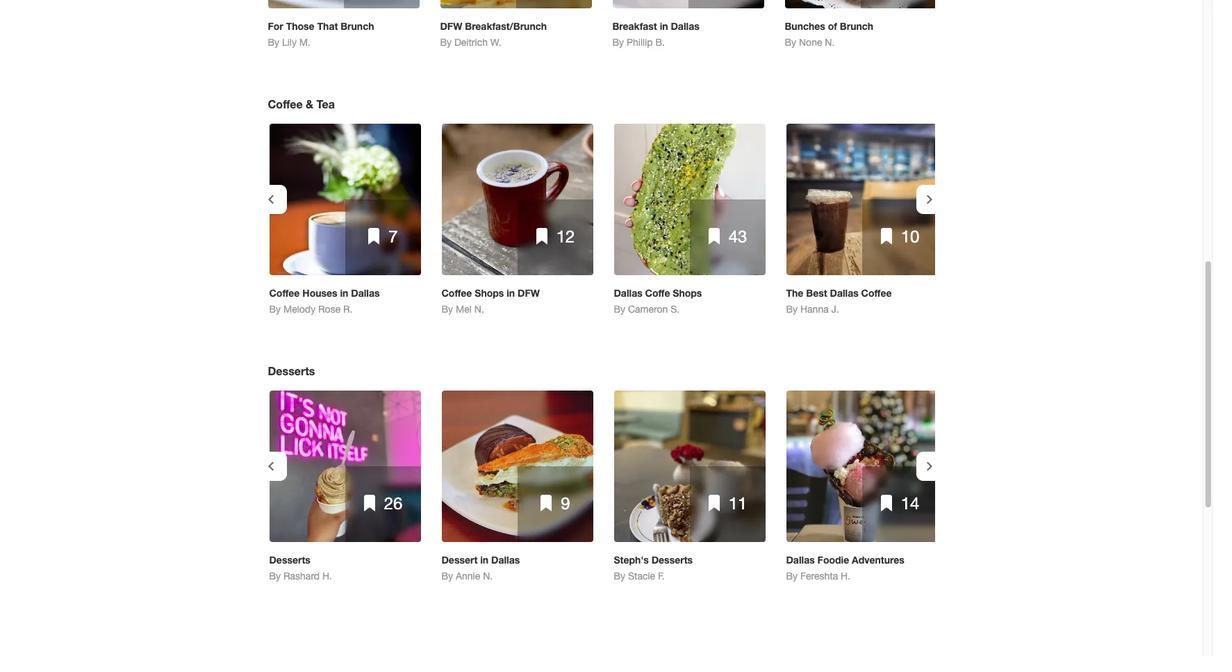 Task type: vqa. For each thing, say whether or not it's contained in the screenshot.


Task type: locate. For each thing, give the bounding box(es) containing it.
0 vertical spatial dfw
[[440, 20, 463, 32]]

of
[[828, 20, 838, 32]]

shops inside coffee shops in dfw by mel n.
[[475, 287, 504, 299]]

1 horizontal spatial brunch
[[840, 20, 874, 32]]

dallas inside dallas coffe shops by cameron s.
[[614, 287, 643, 299]]

by left the cameron on the right top
[[614, 304, 626, 315]]

coffee for coffee & tea
[[268, 97, 303, 111]]

2 brunch from the left
[[840, 20, 874, 32]]

n. down of
[[825, 37, 835, 48]]

b.
[[656, 37, 665, 48]]

1 horizontal spatial h.
[[841, 571, 851, 582]]

by inside dessert in dallas by annie n.
[[442, 571, 453, 582]]

f.
[[658, 571, 665, 582]]

desserts up rashard
[[269, 554, 311, 566]]

desserts link
[[269, 554, 421, 566]]

rashard
[[284, 571, 320, 582]]

desserts down melody
[[268, 364, 315, 377]]

by left none
[[785, 37, 797, 48]]

by inside the best dallas coffee by hanna j.
[[787, 304, 798, 315]]

annie
[[456, 571, 481, 582]]

by inside breakfast in dallas by phillip b.
[[613, 37, 624, 48]]

0 horizontal spatial dfw
[[440, 20, 463, 32]]

dfw
[[440, 20, 463, 32], [518, 287, 540, 299]]

1 vertical spatial n.
[[475, 304, 484, 315]]

0 vertical spatial n.
[[825, 37, 835, 48]]

1 h. from the left
[[323, 571, 332, 582]]

coffee for coffee shops in dfw by mel n.
[[442, 287, 472, 299]]

0 horizontal spatial h.
[[323, 571, 332, 582]]

coffee inside coffee houses in dallas by melody rose r.
[[269, 287, 300, 299]]

brunch right of
[[840, 20, 874, 32]]

0 horizontal spatial shops
[[475, 287, 504, 299]]

cameron
[[628, 304, 668, 315]]

melody
[[284, 304, 316, 315]]

shops inside dallas coffe shops by cameron s.
[[673, 287, 702, 299]]

rose
[[318, 304, 341, 315]]

dessert in dallas link
[[442, 554, 593, 566]]

breakfast in dallas by phillip b.
[[613, 20, 700, 48]]

coffee inside coffee shops in dfw by mel n.
[[442, 287, 472, 299]]

h. down "foodie"
[[841, 571, 851, 582]]

by inside for those that brunch by lily m.
[[268, 37, 280, 48]]

n. inside coffee shops in dfw by mel n.
[[475, 304, 484, 315]]

desserts inside desserts by rashard h.
[[269, 554, 311, 566]]

dfw inside coffee shops in dfw by mel n.
[[518, 287, 540, 299]]

by left deitrich
[[440, 37, 452, 48]]

coffee for coffee houses in dallas by melody rose r.
[[269, 287, 300, 299]]

n. inside bunches of brunch by none n.
[[825, 37, 835, 48]]

h. down desserts link
[[323, 571, 332, 582]]

26
[[384, 494, 403, 513]]

breakfast in dallas link
[[613, 20, 764, 33]]

coffee up melody
[[269, 287, 300, 299]]

n.
[[825, 37, 835, 48], [475, 304, 484, 315], [483, 571, 493, 582]]

12
[[557, 227, 575, 246]]

the best dallas coffee by hanna j.
[[787, 287, 892, 315]]

coffee up mel
[[442, 287, 472, 299]]

0 horizontal spatial brunch
[[341, 20, 374, 32]]

coffe
[[645, 287, 670, 299]]

desserts
[[268, 364, 315, 377], [269, 554, 311, 566], [652, 554, 693, 566]]

dallas right dessert at bottom left
[[491, 554, 520, 566]]

1 brunch from the left
[[341, 20, 374, 32]]

brunch right that
[[341, 20, 374, 32]]

by left fereshta
[[787, 571, 798, 582]]

in
[[660, 20, 668, 32], [340, 287, 349, 299], [507, 287, 515, 299], [480, 554, 489, 566]]

shops
[[475, 287, 504, 299], [673, 287, 702, 299]]

by inside bunches of brunch by none n.
[[785, 37, 797, 48]]

10
[[901, 227, 920, 246]]

by inside coffee houses in dallas by melody rose r.
[[269, 304, 281, 315]]

best
[[807, 287, 828, 299]]

n. for in
[[483, 571, 493, 582]]

dallas up the cameron on the right top
[[614, 287, 643, 299]]

10 link
[[787, 124, 938, 275]]

1 vertical spatial dfw
[[518, 287, 540, 299]]

dfw breakfast/brunch by deitrich w.
[[440, 20, 547, 48]]

dallas inside coffee houses in dallas by melody rose r.
[[351, 287, 380, 299]]

by left mel
[[442, 304, 453, 315]]

43 link
[[614, 124, 766, 275]]

tea
[[317, 97, 335, 111]]

coffee shops in dfw by mel n.
[[442, 287, 540, 315]]

by down steph's
[[614, 571, 626, 582]]

by down the at the right top of the page
[[787, 304, 798, 315]]

coffee shops in dfw link
[[442, 287, 593, 300]]

dallas coffe shops by cameron s.
[[614, 287, 702, 315]]

coffee left "&"
[[268, 97, 303, 111]]

stacie
[[628, 571, 656, 582]]

by left melody
[[269, 304, 281, 315]]

7 link
[[269, 124, 421, 275]]

in inside dessert in dallas by annie n.
[[480, 554, 489, 566]]

dallas up j.
[[830, 287, 859, 299]]

dallas up fereshta
[[787, 554, 815, 566]]

by
[[268, 37, 280, 48], [440, 37, 452, 48], [613, 37, 624, 48], [785, 37, 797, 48], [269, 304, 281, 315], [442, 304, 453, 315], [614, 304, 626, 315], [787, 304, 798, 315], [269, 571, 281, 582], [442, 571, 453, 582], [614, 571, 626, 582], [787, 571, 798, 582]]

dfw inside dfw breakfast/brunch by deitrich w.
[[440, 20, 463, 32]]

n. right mel
[[475, 304, 484, 315]]

m.
[[300, 37, 311, 48]]

n. right annie
[[483, 571, 493, 582]]

breakfast/brunch
[[465, 20, 547, 32]]

1 horizontal spatial dfw
[[518, 287, 540, 299]]

by left phillip
[[613, 37, 624, 48]]

dallas
[[671, 20, 700, 32], [351, 287, 380, 299], [614, 287, 643, 299], [830, 287, 859, 299], [491, 554, 520, 566], [787, 554, 815, 566]]

by left rashard
[[269, 571, 281, 582]]

2 vertical spatial n.
[[483, 571, 493, 582]]

1 shops from the left
[[475, 287, 504, 299]]

dallas right breakfast
[[671, 20, 700, 32]]

w.
[[491, 37, 502, 48]]

dallas inside dallas foodie adventures by fereshta h.
[[787, 554, 815, 566]]

n. inside dessert in dallas by annie n.
[[483, 571, 493, 582]]

9 link
[[442, 391, 593, 542]]

by inside steph's desserts by stacie f.
[[614, 571, 626, 582]]

coffee
[[268, 97, 303, 111], [269, 287, 300, 299], [442, 287, 472, 299], [862, 287, 892, 299]]

n. for of
[[825, 37, 835, 48]]

2 shops from the left
[[673, 287, 702, 299]]

brunch inside bunches of brunch by none n.
[[840, 20, 874, 32]]

coffee right best
[[862, 287, 892, 299]]

in inside coffee shops in dfw by mel n.
[[507, 287, 515, 299]]

h.
[[323, 571, 332, 582], [841, 571, 851, 582]]

dallas coffe shops link
[[614, 287, 766, 300]]

dallas up r.
[[351, 287, 380, 299]]

r.
[[343, 304, 353, 315]]

by left lily
[[268, 37, 280, 48]]

bunches of brunch link
[[785, 20, 937, 33]]

desserts by rashard h.
[[269, 554, 332, 582]]

1 horizontal spatial shops
[[673, 287, 702, 299]]

dallas inside the best dallas coffee by hanna j.
[[830, 287, 859, 299]]

43
[[729, 227, 747, 246]]

desserts for desserts
[[268, 364, 315, 377]]

the
[[787, 287, 804, 299]]

2 h. from the left
[[841, 571, 851, 582]]

desserts up f. on the bottom
[[652, 554, 693, 566]]

by down dessert at bottom left
[[442, 571, 453, 582]]

11 link
[[614, 391, 766, 542]]

steph's desserts link
[[614, 554, 766, 566]]

bunches
[[785, 20, 826, 32]]

dallas inside breakfast in dallas by phillip b.
[[671, 20, 700, 32]]

dfw breakfast/brunch link
[[440, 20, 592, 33]]

brunch
[[341, 20, 374, 32], [840, 20, 874, 32]]



Task type: describe. For each thing, give the bounding box(es) containing it.
7
[[389, 227, 398, 246]]

14 link
[[787, 391, 938, 542]]

adventures
[[852, 554, 905, 566]]

mel
[[456, 304, 472, 315]]

foodie
[[818, 554, 850, 566]]

11
[[729, 494, 747, 513]]

26 link
[[269, 391, 421, 542]]

12 link
[[442, 124, 593, 275]]

9
[[561, 494, 570, 513]]

by inside dfw breakfast/brunch by deitrich w.
[[440, 37, 452, 48]]

hanna
[[801, 304, 829, 315]]

coffee & tea
[[268, 97, 335, 111]]

dessert
[[442, 554, 478, 566]]

by inside desserts by rashard h.
[[269, 571, 281, 582]]

steph's desserts by stacie f.
[[614, 554, 693, 582]]

h. inside desserts by rashard h.
[[323, 571, 332, 582]]

for those that brunch link
[[268, 20, 420, 33]]

phillip
[[627, 37, 653, 48]]

&
[[306, 97, 314, 111]]

steph's
[[614, 554, 649, 566]]

breakfast
[[613, 20, 657, 32]]

by inside dallas coffe shops by cameron s.
[[614, 304, 626, 315]]

coffee inside the best dallas coffee by hanna j.
[[862, 287, 892, 299]]

that
[[317, 20, 338, 32]]

fereshta
[[801, 571, 838, 582]]

in inside breakfast in dallas by phillip b.
[[660, 20, 668, 32]]

desserts inside steph's desserts by stacie f.
[[652, 554, 693, 566]]

for those that brunch by lily m.
[[268, 20, 374, 48]]

coffee houses in dallas link
[[269, 287, 421, 300]]

in inside coffee houses in dallas by melody rose r.
[[340, 287, 349, 299]]

by inside coffee shops in dfw by mel n.
[[442, 304, 453, 315]]

those
[[286, 20, 315, 32]]

dallas inside dessert in dallas by annie n.
[[491, 554, 520, 566]]

bunches of brunch by none n.
[[785, 20, 874, 48]]

h. inside dallas foodie adventures by fereshta h.
[[841, 571, 851, 582]]

dallas foodie adventures link
[[787, 554, 938, 566]]

by inside dallas foodie adventures by fereshta h.
[[787, 571, 798, 582]]

deitrich
[[455, 37, 488, 48]]

none
[[799, 37, 823, 48]]

j.
[[832, 304, 840, 315]]

s.
[[671, 304, 680, 315]]

14
[[901, 494, 920, 513]]

dessert in dallas by annie n.
[[442, 554, 520, 582]]

houses
[[303, 287, 338, 299]]

brunch inside for those that brunch by lily m.
[[341, 20, 374, 32]]

coffee houses in dallas by melody rose r.
[[269, 287, 380, 315]]

desserts for desserts by rashard h.
[[269, 554, 311, 566]]

lily
[[282, 37, 297, 48]]

for
[[268, 20, 283, 32]]

dallas foodie adventures by fereshta h.
[[787, 554, 905, 582]]

the best dallas coffee link
[[787, 287, 938, 300]]



